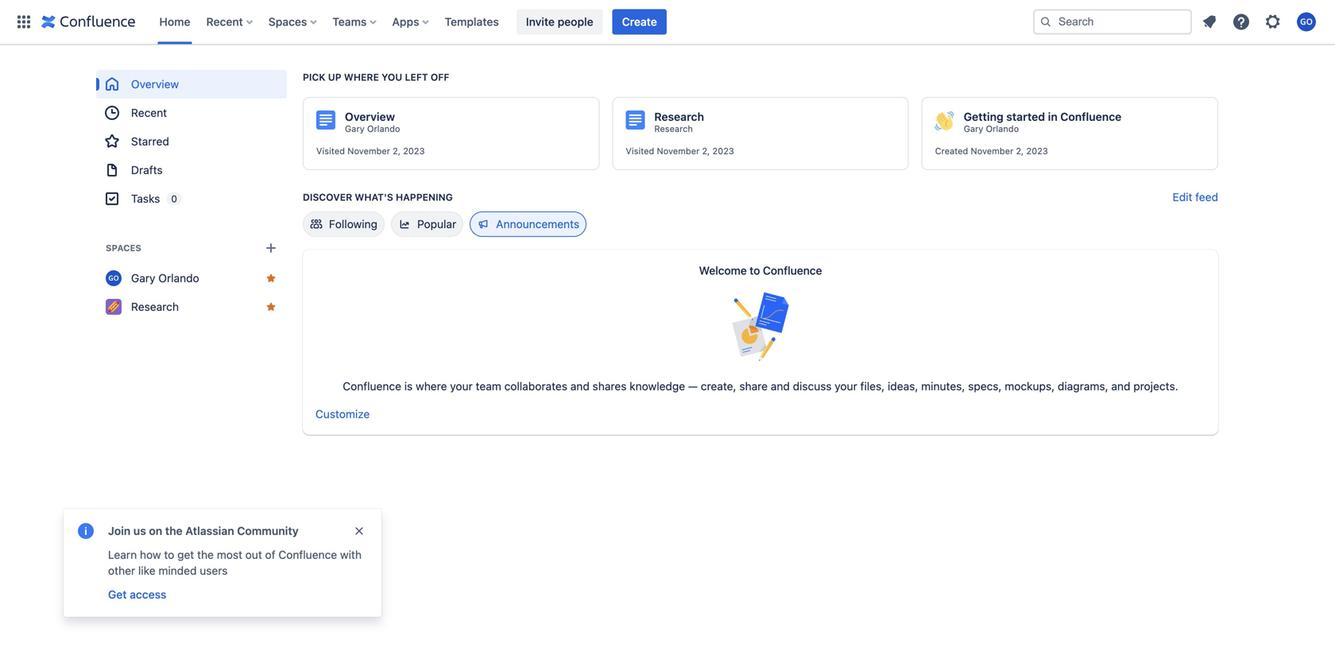 Task type: locate. For each thing, give the bounding box(es) containing it.
november up what's
[[348, 146, 390, 156]]

0 horizontal spatial visited november 2, 2023
[[316, 146, 425, 156]]

0 horizontal spatial november
[[348, 146, 390, 156]]

welcome
[[699, 264, 747, 277]]

notification icon image
[[1201, 12, 1220, 31]]

gary orlando link
[[345, 123, 400, 134], [964, 123, 1019, 134], [96, 264, 287, 293]]

discover what's happening
[[303, 192, 453, 203]]

starred link
[[96, 127, 287, 156]]

november down 'research research'
[[657, 146, 700, 156]]

1 horizontal spatial to
[[750, 264, 760, 277]]

get
[[177, 548, 194, 561]]

1 horizontal spatial gary orlando link
[[345, 123, 400, 134]]

1 visited from the left
[[316, 146, 345, 156]]

following
[[329, 217, 378, 231]]

on
[[149, 524, 162, 537]]

confluence
[[1061, 110, 1122, 123], [763, 264, 822, 277], [343, 380, 402, 393], [279, 548, 337, 561]]

edit feed button
[[1173, 189, 1219, 205]]

recent inside dropdown button
[[206, 15, 243, 28]]

0 horizontal spatial 2,
[[393, 146, 401, 156]]

banner containing home
[[0, 0, 1336, 45]]

visited for research
[[626, 146, 655, 156]]

collaborates
[[505, 380, 568, 393]]

files,
[[861, 380, 885, 393]]

where right is
[[416, 380, 447, 393]]

orlando inside getting started in confluence gary orlando
[[986, 124, 1019, 134]]

1 horizontal spatial the
[[197, 548, 214, 561]]

in
[[1048, 110, 1058, 123]]

0 vertical spatial overview
[[131, 78, 179, 91]]

1 horizontal spatial overview
[[345, 110, 395, 123]]

following button
[[303, 211, 385, 237]]

1 vertical spatial gary orlando
[[131, 272, 199, 285]]

home link
[[155, 9, 195, 35]]

1 vertical spatial recent
[[131, 106, 167, 119]]

the right "on"
[[165, 524, 183, 537]]

1 vertical spatial to
[[164, 548, 174, 561]]

search image
[[1040, 16, 1053, 28]]

people
[[558, 15, 594, 28]]

orlando down pick up where you left off
[[367, 124, 400, 134]]

spaces inside 'popup button'
[[269, 15, 307, 28]]

teams
[[333, 15, 367, 28]]

to left get at the left bottom of the page
[[164, 548, 174, 561]]

orlando down 0
[[159, 272, 199, 285]]

access
[[130, 588, 166, 601]]

confluence right in
[[1061, 110, 1122, 123]]

2 2023 from the left
[[713, 146, 735, 156]]

0 vertical spatial gary orlando
[[345, 124, 400, 134]]

and
[[571, 380, 590, 393], [771, 380, 790, 393], [1112, 380, 1131, 393]]

1 vertical spatial where
[[416, 380, 447, 393]]

confluence right of
[[279, 548, 337, 561]]

like
[[138, 564, 156, 577]]

2 horizontal spatial orlando
[[986, 124, 1019, 134]]

0 horizontal spatial visited
[[316, 146, 345, 156]]

get
[[108, 588, 127, 601]]

1 horizontal spatial recent
[[206, 15, 243, 28]]

where for your
[[416, 380, 447, 393]]

1 visited november 2, 2023 from the left
[[316, 146, 425, 156]]

and left shares
[[571, 380, 590, 393]]

1 horizontal spatial november
[[657, 146, 700, 156]]

your profile and preferences image
[[1298, 12, 1317, 31]]

started
[[1007, 110, 1046, 123]]

diagrams,
[[1058, 380, 1109, 393]]

banner
[[0, 0, 1336, 45]]

confluence image
[[41, 12, 136, 31], [41, 12, 136, 31]]

overview inside overview link
[[131, 78, 179, 91]]

templates
[[445, 15, 499, 28]]

ideas,
[[888, 380, 919, 393]]

0 vertical spatial recent
[[206, 15, 243, 28]]

the up users
[[197, 548, 214, 561]]

up
[[328, 72, 342, 83]]

1 horizontal spatial 2023
[[713, 146, 735, 156]]

spaces right recent dropdown button
[[269, 15, 307, 28]]

overview
[[131, 78, 179, 91], [345, 110, 395, 123]]

november
[[348, 146, 390, 156], [657, 146, 700, 156], [971, 146, 1014, 156]]

2023 for getting
[[1027, 146, 1049, 156]]

edit
[[1173, 190, 1193, 204]]

visited november 2, 2023 up what's
[[316, 146, 425, 156]]

your left files,
[[835, 380, 858, 393]]

2 horizontal spatial 2,
[[1016, 146, 1024, 156]]

mockups,
[[1005, 380, 1055, 393]]

0 horizontal spatial to
[[164, 548, 174, 561]]

what's
[[355, 192, 393, 203]]

the inside learn how to get the most out of confluence with other like minded users
[[197, 548, 214, 561]]

happening
[[396, 192, 453, 203]]

1 horizontal spatial and
[[771, 380, 790, 393]]

pick up where you left off
[[303, 72, 450, 83]]

spaces down tasks
[[106, 243, 141, 253]]

1 horizontal spatial gary orlando
[[345, 124, 400, 134]]

confluence inside getting started in confluence gary orlando
[[1061, 110, 1122, 123]]

0 horizontal spatial spaces
[[106, 243, 141, 253]]

orlando down getting
[[986, 124, 1019, 134]]

visited
[[316, 146, 345, 156], [626, 146, 655, 156]]

0 horizontal spatial and
[[571, 380, 590, 393]]

3 november from the left
[[971, 146, 1014, 156]]

2 your from the left
[[835, 380, 858, 393]]

appswitcher icon image
[[14, 12, 33, 31]]

1 horizontal spatial visited
[[626, 146, 655, 156]]

recent right home
[[206, 15, 243, 28]]

2, down 'research research'
[[702, 146, 710, 156]]

1 vertical spatial research link
[[96, 293, 287, 321]]

overview up recent link
[[131, 78, 179, 91]]

get access
[[108, 588, 166, 601]]

0 horizontal spatial your
[[450, 380, 473, 393]]

where
[[344, 72, 379, 83], [416, 380, 447, 393]]

gary
[[345, 124, 365, 134], [964, 124, 984, 134], [131, 272, 155, 285]]

0 horizontal spatial 2023
[[403, 146, 425, 156]]

edit feed
[[1173, 190, 1219, 204]]

get access button
[[107, 585, 168, 604]]

research
[[655, 110, 704, 123], [655, 124, 693, 134], [131, 300, 179, 313]]

1 horizontal spatial research link
[[655, 123, 693, 134]]

recent button
[[202, 9, 259, 35]]

1 horizontal spatial spaces
[[269, 15, 307, 28]]

and left projects.
[[1112, 380, 1131, 393]]

drafts
[[131, 163, 163, 177]]

0 horizontal spatial the
[[165, 524, 183, 537]]

2 horizontal spatial 2023
[[1027, 146, 1049, 156]]

visited down 'research research'
[[626, 146, 655, 156]]

where for you
[[344, 72, 379, 83]]

2 horizontal spatial gary orlando link
[[964, 123, 1019, 134]]

welcome to confluence
[[699, 264, 822, 277]]

2 2, from the left
[[702, 146, 710, 156]]

visited november 2, 2023
[[316, 146, 425, 156], [626, 146, 735, 156]]

visited november 2, 2023 down 'research research'
[[626, 146, 735, 156]]

2 horizontal spatial gary
[[964, 124, 984, 134]]

0 horizontal spatial where
[[344, 72, 379, 83]]

create,
[[701, 380, 737, 393]]

2 visited from the left
[[626, 146, 655, 156]]

to inside learn how to get the most out of confluence with other like minded users
[[164, 548, 174, 561]]

november down getting
[[971, 146, 1014, 156]]

2, down started
[[1016, 146, 1024, 156]]

2 horizontal spatial november
[[971, 146, 1014, 156]]

november for research
[[657, 146, 700, 156]]

shares
[[593, 380, 627, 393]]

overview down pick up where you left off
[[345, 110, 395, 123]]

confluence left is
[[343, 380, 402, 393]]

2 visited november 2, 2023 from the left
[[626, 146, 735, 156]]

recent up the starred
[[131, 106, 167, 119]]

to right welcome
[[750, 264, 760, 277]]

help icon image
[[1232, 12, 1251, 31]]

3 2023 from the left
[[1027, 146, 1049, 156]]

3 and from the left
[[1112, 380, 1131, 393]]

invite people button
[[517, 9, 603, 35]]

to
[[750, 264, 760, 277], [164, 548, 174, 561]]

share
[[740, 380, 768, 393]]

0 horizontal spatial gary
[[131, 272, 155, 285]]

visited november 2, 2023 for research
[[626, 146, 735, 156]]

research for research research
[[655, 110, 704, 123]]

0 vertical spatial where
[[344, 72, 379, 83]]

1 horizontal spatial where
[[416, 380, 447, 393]]

group
[[96, 70, 287, 213]]

the
[[165, 524, 183, 537], [197, 548, 214, 561]]

discuss
[[793, 380, 832, 393]]

1 horizontal spatial visited november 2, 2023
[[626, 146, 735, 156]]

0 horizontal spatial recent
[[131, 106, 167, 119]]

1 vertical spatial the
[[197, 548, 214, 561]]

2 november from the left
[[657, 146, 700, 156]]

and right share
[[771, 380, 790, 393]]

0 vertical spatial the
[[165, 524, 183, 537]]

:wave: image
[[936, 111, 955, 130], [936, 111, 955, 130]]

2, up discover what's happening
[[393, 146, 401, 156]]

other
[[108, 564, 135, 577]]

3 2, from the left
[[1016, 146, 1024, 156]]

settings icon image
[[1264, 12, 1283, 31]]

1 horizontal spatial 2,
[[702, 146, 710, 156]]

your left team
[[450, 380, 473, 393]]

research research
[[655, 110, 704, 134]]

1 horizontal spatial your
[[835, 380, 858, 393]]

0 vertical spatial to
[[750, 264, 760, 277]]

0 horizontal spatial overview
[[131, 78, 179, 91]]

visited up 'discover'
[[316, 146, 345, 156]]

is
[[405, 380, 413, 393]]

create link
[[613, 9, 667, 35]]

0 vertical spatial spaces
[[269, 15, 307, 28]]

2 horizontal spatial and
[[1112, 380, 1131, 393]]

where right the up
[[344, 72, 379, 83]]

gary orlando
[[345, 124, 400, 134], [131, 272, 199, 285]]

2023
[[403, 146, 425, 156], [713, 146, 735, 156], [1027, 146, 1049, 156]]

starred
[[131, 135, 169, 148]]



Task type: vqa. For each thing, say whether or not it's contained in the screenshot.
1st Product Launch Blueprint from the bottom
no



Task type: describe. For each thing, give the bounding box(es) containing it.
announcements
[[496, 217, 580, 231]]

us
[[133, 524, 146, 537]]

global element
[[10, 0, 1030, 44]]

1 2023 from the left
[[403, 146, 425, 156]]

apps
[[392, 15, 419, 28]]

knowledge
[[630, 380, 685, 393]]

templates link
[[440, 9, 504, 35]]

unstar this space image
[[265, 272, 277, 285]]

getting started in confluence gary orlando
[[964, 110, 1122, 134]]

visited november 2, 2023 for gary orlando
[[316, 146, 425, 156]]

confluence right welcome
[[763, 264, 822, 277]]

community
[[237, 524, 299, 537]]

1 november from the left
[[348, 146, 390, 156]]

home
[[159, 15, 190, 28]]

learn how to get the most out of confluence with other like minded users
[[108, 548, 362, 577]]

popular button
[[391, 211, 464, 237]]

of
[[265, 548, 276, 561]]

create a space image
[[262, 239, 281, 258]]

left
[[405, 72, 428, 83]]

join us on the atlassian community
[[108, 524, 299, 537]]

1 vertical spatial overview
[[345, 110, 395, 123]]

gary orlando link for visited
[[345, 123, 400, 134]]

november for getting
[[971, 146, 1014, 156]]

2023 for research
[[713, 146, 735, 156]]

1 your from the left
[[450, 380, 473, 393]]

teams button
[[328, 9, 383, 35]]

spaces button
[[264, 9, 323, 35]]

customize link
[[316, 407, 370, 421]]

how
[[140, 548, 161, 561]]

2, for getting started in confluence
[[1016, 146, 1024, 156]]

drafts link
[[96, 156, 287, 184]]

0
[[171, 193, 177, 204]]

invite
[[526, 15, 555, 28]]

0 horizontal spatial research link
[[96, 293, 287, 321]]

2 and from the left
[[771, 380, 790, 393]]

projects.
[[1134, 380, 1179, 393]]

research inside 'research research'
[[655, 124, 693, 134]]

gary orlando link for created
[[964, 123, 1019, 134]]

confluence is where your team collaborates and shares knowledge — create, share and discuss your files, ideas, minutes, specs, mockups, diagrams, and projects.
[[343, 380, 1179, 393]]

announcements button
[[470, 211, 587, 237]]

team
[[476, 380, 502, 393]]

off
[[431, 72, 450, 83]]

learn
[[108, 548, 137, 561]]

Search field
[[1034, 9, 1193, 35]]

tasks
[[131, 192, 160, 205]]

0 horizontal spatial gary orlando link
[[96, 264, 287, 293]]

unstar this space image
[[265, 301, 277, 313]]

apps button
[[388, 9, 435, 35]]

1 vertical spatial spaces
[[106, 243, 141, 253]]

research for research
[[131, 300, 179, 313]]

customize
[[316, 407, 370, 421]]

2, for research
[[702, 146, 710, 156]]

0 horizontal spatial orlando
[[159, 272, 199, 285]]

popular
[[417, 217, 457, 231]]

confluence inside learn how to get the most out of confluence with other like minded users
[[279, 548, 337, 561]]

feed
[[1196, 190, 1219, 204]]

dismiss image
[[353, 525, 366, 537]]

0 horizontal spatial gary orlando
[[131, 272, 199, 285]]

1 and from the left
[[571, 380, 590, 393]]

minutes,
[[922, 380, 966, 393]]

1 2, from the left
[[393, 146, 401, 156]]

overview link
[[96, 70, 287, 99]]

1 horizontal spatial orlando
[[367, 124, 400, 134]]

recent link
[[96, 99, 287, 127]]

atlassian
[[185, 524, 234, 537]]

with
[[340, 548, 362, 561]]

most
[[217, 548, 242, 561]]

info image
[[76, 522, 95, 541]]

created november 2, 2023
[[936, 146, 1049, 156]]

invite people
[[526, 15, 594, 28]]

minded
[[159, 564, 197, 577]]

gary inside getting started in confluence gary orlando
[[964, 124, 984, 134]]

create
[[622, 15, 657, 28]]

0 vertical spatial research link
[[655, 123, 693, 134]]

join
[[108, 524, 131, 537]]

out
[[245, 548, 262, 561]]

specs,
[[969, 380, 1002, 393]]

created
[[936, 146, 969, 156]]

—
[[688, 380, 698, 393]]

you
[[382, 72, 403, 83]]

group containing overview
[[96, 70, 287, 213]]

visited for gary orlando
[[316, 146, 345, 156]]

users
[[200, 564, 228, 577]]

getting
[[964, 110, 1004, 123]]

discover
[[303, 192, 352, 203]]

pick
[[303, 72, 326, 83]]

1 horizontal spatial gary
[[345, 124, 365, 134]]



